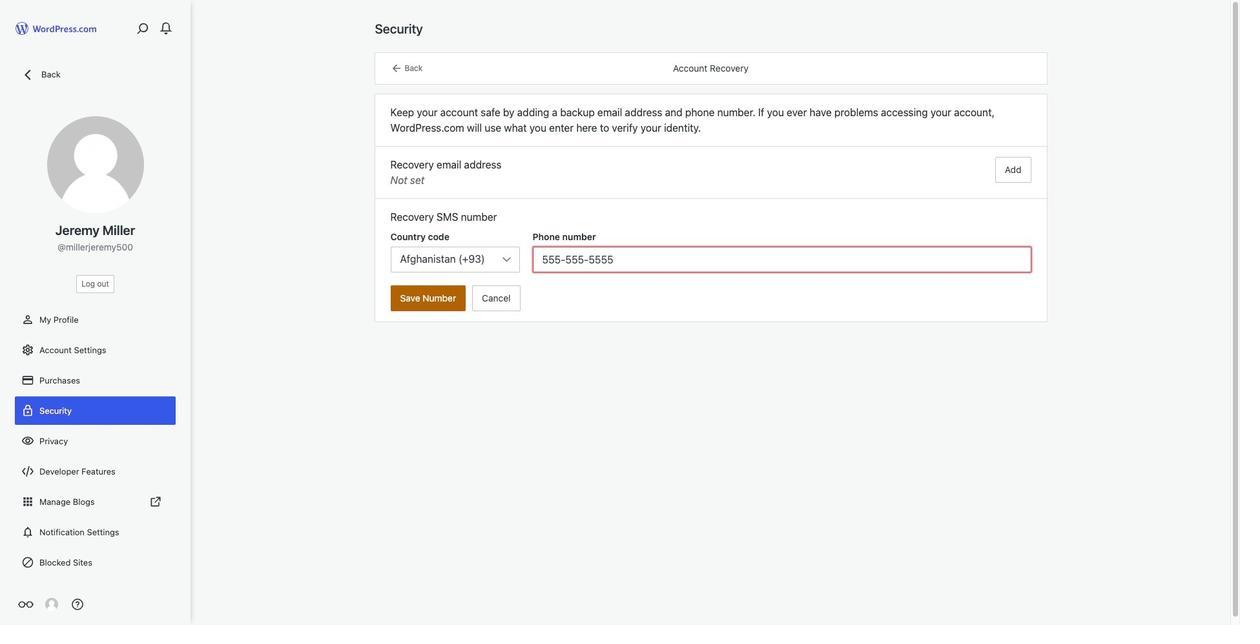 Task type: vqa. For each thing, say whether or not it's contained in the screenshot.
person Image
yes



Task type: describe. For each thing, give the bounding box(es) containing it.
person image
[[21, 313, 34, 326]]

jeremy miller image
[[47, 116, 144, 213]]

block image
[[21, 556, 34, 569]]

1 group from the left
[[391, 230, 533, 273]]

notifications image
[[21, 526, 34, 539]]



Task type: locate. For each thing, give the bounding box(es) containing it.
credit_card image
[[21, 374, 34, 387]]

None telephone field
[[533, 247, 1032, 273]]

settings image
[[21, 344, 34, 357]]

2 group from the left
[[533, 230, 1032, 273]]

group
[[391, 230, 533, 273], [533, 230, 1032, 273]]

reader image
[[18, 597, 34, 613]]

lock image
[[21, 404, 34, 417]]

visibility image
[[21, 435, 34, 448]]

apps image
[[21, 496, 34, 509]]

main content
[[375, 21, 1047, 322]]

jeremy miller image
[[45, 598, 58, 611]]



